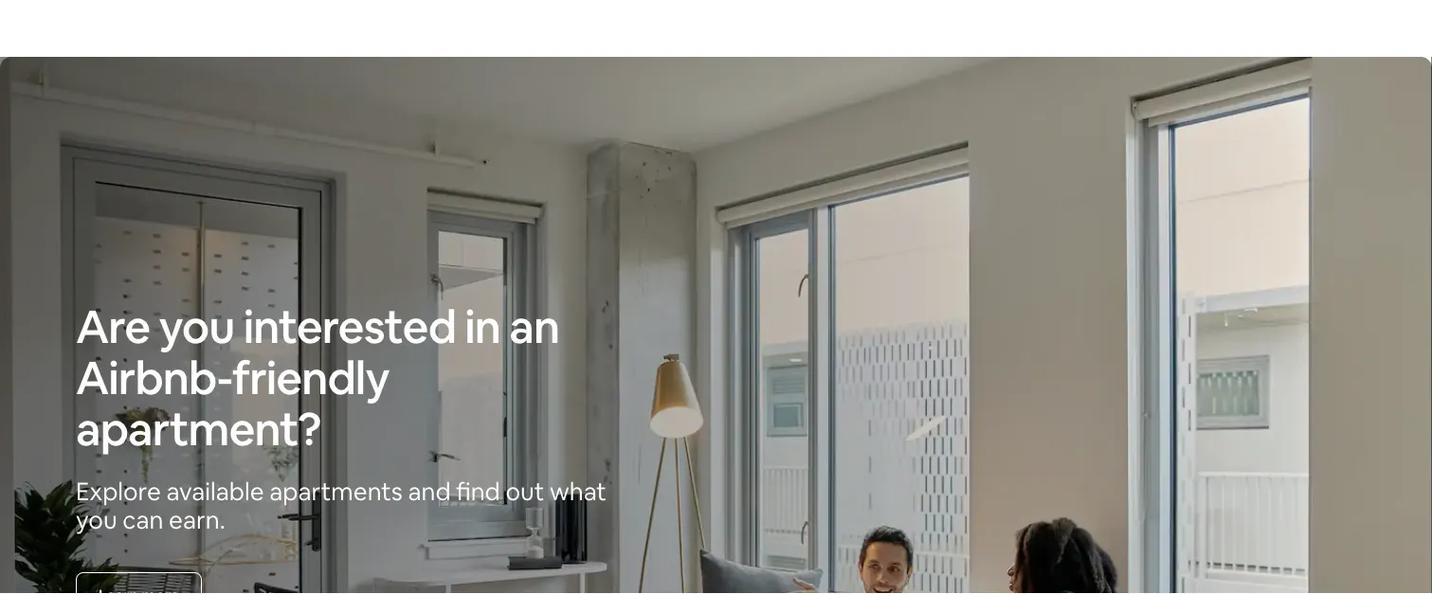Task type: locate. For each thing, give the bounding box(es) containing it.
you
[[159, 297, 235, 356], [76, 504, 117, 536]]

1 vertical spatial you
[[76, 504, 117, 536]]

airbnb-
[[76, 348, 232, 408]]

apartments
[[269, 476, 403, 508]]

0 vertical spatial you
[[159, 297, 235, 356]]

you left can at left bottom
[[76, 504, 117, 536]]

are
[[76, 297, 150, 356]]

and
[[408, 476, 451, 508]]

1 horizontal spatial you
[[159, 297, 235, 356]]

in
[[465, 297, 501, 356]]

you right are on the left
[[159, 297, 235, 356]]

you inside are you interested in an airbnb-friendly apartment?
[[159, 297, 235, 356]]

can
[[123, 504, 163, 536]]

explore
[[76, 476, 161, 508]]

0 horizontal spatial you
[[76, 504, 117, 536]]



Task type: vqa. For each thing, say whether or not it's contained in the screenshot.
A photo shows a large white living room with a collection of antique furniture, including a large wood and glass display case full of an assortment of vintage valuables.
no



Task type: describe. For each thing, give the bounding box(es) containing it.
friendly
[[232, 348, 389, 408]]

apartment?
[[76, 400, 321, 459]]

earn.
[[169, 504, 225, 536]]

explore available apartments and find out what you can earn.
[[76, 476, 607, 536]]

you inside explore available apartments and find out what you can earn.
[[76, 504, 117, 536]]

interested
[[243, 297, 456, 356]]

out
[[506, 476, 545, 508]]

what
[[550, 476, 607, 508]]

available
[[166, 476, 264, 508]]

are you interested in an airbnb-friendly apartment?
[[76, 297, 560, 459]]

an
[[509, 297, 560, 356]]

find
[[456, 476, 500, 508]]



